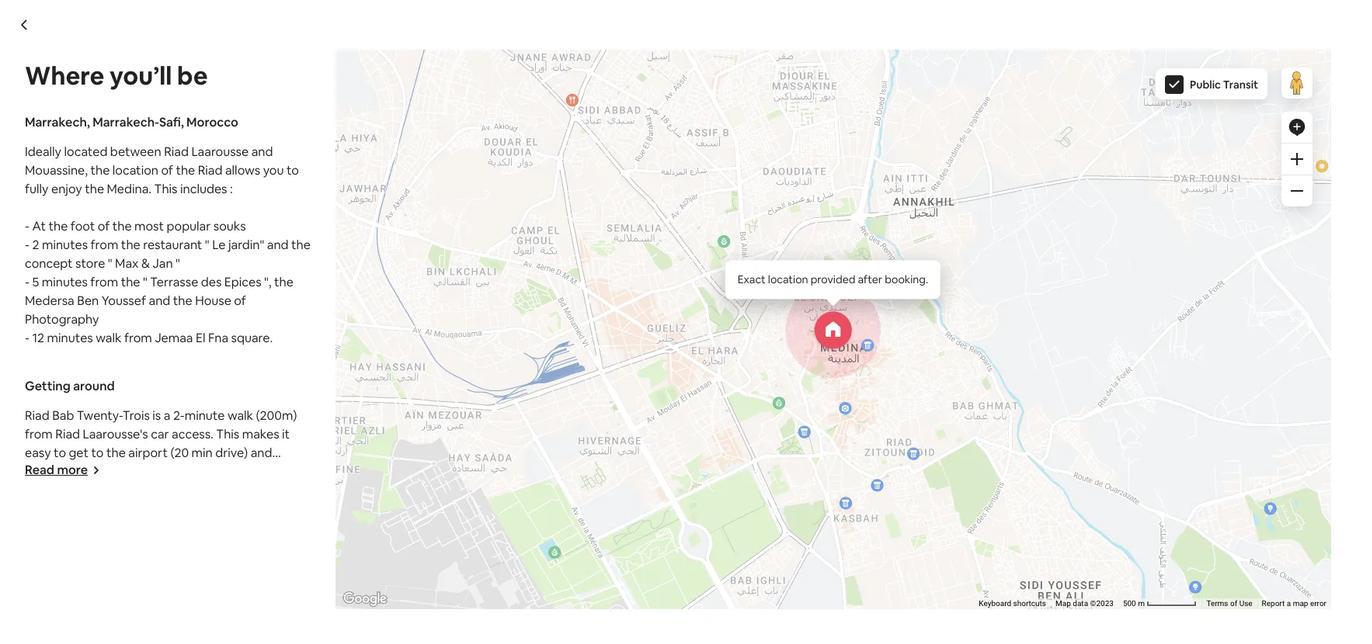 Task type: vqa. For each thing, say whether or not it's contained in the screenshot.
When
no



Task type: describe. For each thing, give the bounding box(es) containing it.
0 horizontal spatial 500 m button
[[900, 158, 984, 169]]

5 inside '- at the foot of the most popular souks - 2 minutes from the restaurant " le jardin" and the concept store " max & jan " - 5 minutes from the " terrasse des epices ", the medersa ben youssef and the house of photography - 12 minutes walk from jemaa el fna square.'
[[32, 274, 39, 291]]

jan " inside - 2 minutes from the restaurant " le jardin" and the concept store " max & jan " - 5 minutes from the " terrasse des epices ", the medersa ben youssef and the house of photography - 12 minutes walk from jemaa el fna square.
[[659, 278, 687, 295]]

2 inside 'i offer 2 riads in the medina of marrakech for rent for long weekends with family or friends!'
[[279, 522, 286, 539]]

jan " inside '- at the foot of the most popular souks - 2 minutes from the restaurant " le jardin" and the concept store " max & jan " - 5 minutes from the " terrasse des epices ", the medersa ben youssef and the house of photography - 12 minutes walk from jemaa el fna square.'
[[153, 256, 180, 272]]

popular for - at the foot of the most popular souks
[[385, 260, 429, 276]]

from inside riad bab twenty-trois is a 2-minute walk (200m) from riad laarousse's car access. this makes it easy to get to the airport (20 min drive) and outings to geliz (new town) where the majorelle gardens and yves saint laurent museum are located.
[[25, 427, 53, 443]]

souks for - at the foot of the most popular souks
[[432, 260, 464, 276]]

this inside riad bab twenty-trois is a 2-minute walk (200m) from riad laarousse's car access. this makes it easy to get to the airport (20 min drive) and outings to geliz (new town) where the majorelle gardens and yves saint laurent museum are located.
[[216, 427, 240, 443]]

where
[[184, 464, 219, 480]]

languages
[[685, 448, 747, 465]]

and inside ideally located between riad laarousse and mouassine, the location of the riad allows you to fully enjoy the medina. this includes :
[[251, 144, 273, 160]]

with
[[304, 541, 329, 557]]

2 inside '- at the foot of the most popular souks - 2 minutes from the restaurant " le jardin" and the concept store " max & jan " - 5 minutes from the " terrasse des epices ", the medersa ben youssef and the house of photography - 12 minutes walk from jemaa el fna square.'
[[32, 237, 39, 253]]

concept inside '- at the foot of the most popular souks - 2 minutes from the restaurant " le jardin" and the concept store " max & jan " - 5 minutes from the " terrasse des epices ", the medersa ben youssef and the house of photography - 12 minutes walk from jemaa el fna square.'
[[25, 256, 73, 272]]

laarousse for - at the foot of the most popular souks - 2 minutes from the restaurant " le jardin" and the concept store " max & jan " - 5 minutes from the " terrasse des epices ", the medersa ben youssef and the house of photography - 12 minutes walk from jemaa el fna square.
[[191, 144, 249, 160]]

& inside '- at the foot of the most popular souks - 2 minutes from the restaurant " le jardin" and the concept store " max & jan " - 5 minutes from the " terrasse des epices ", the medersa ben youssef and the house of photography - 12 minutes walk from jemaa el fna square.'
[[141, 256, 150, 272]]

transit
[[1224, 78, 1259, 92]]

website
[[716, 626, 749, 635]]

where
[[25, 60, 104, 92]]

getting around
[[25, 378, 115, 395]]

hosting.
[[513, 485, 559, 501]]

el inside '- at the foot of the most popular souks - 2 minutes from the restaurant " le jardin" and the concept store " max & jan " - 5 minutes from the " terrasse des epices ", the medersa ben youssef and the house of photography - 12 minutes walk from jemaa el fna square.'
[[196, 330, 205, 347]]

or inside 'i offer 2 riads in the medina of marrakech for rent for long weekends with family or friends!'
[[369, 541, 381, 557]]

laurent
[[161, 483, 205, 499]]

square. inside '- at the foot of the most popular souks - 2 minutes from the restaurant " le jardin" and the concept store " max & jan " - 5 minutes from the " terrasse des epices ", the medersa ben youssef and the house of photography - 12 minutes walk from jemaa el fna square.'
[[231, 330, 273, 347]]

4.87 · 247 reviews
[[941, 41, 1017, 54]]

keyboard shortcuts button for the leftmost the 500 m button
[[761, 158, 828, 169]]

(20
[[170, 445, 189, 462]]

restaurant inside '- at the foot of the most popular souks - 2 minutes from the restaurant " le jardin" and the concept store " max & jan " - 5 minutes from the " terrasse des epices ", the medersa ben youssef and the house of photography - 12 minutes walk from jemaa el fna square.'
[[143, 237, 202, 253]]

morocco for - 12 minutes walk from jemaa el fna square.
[[405, 193, 457, 209]]

i offer 2 riads in the medina of marrakech for rent for long weekends with family or friends!
[[243, 522, 567, 557]]

max inside - 2 minutes from the restaurant " le jardin" and the concept store " max & jan " - 5 minutes from the " terrasse des epices ", the medersa ben youssef and the house of photography - 12 minutes walk from jemaa el fna square.
[[622, 278, 646, 295]]

marrakech, for - 12 minutes walk from jemaa el fna square.
[[243, 193, 308, 209]]

at for - at the foot of the most popular souks - 2 minutes from the restaurant " le jardin" and the concept store " max & jan " - 5 minutes from the " terrasse des epices ", the medersa ben youssef and the house of photography - 12 minutes walk from jemaa el fna square.
[[32, 218, 46, 235]]

- 2 minutes from the restaurant " le jardin" and the concept store " max & jan " - 5 minutes from the " terrasse des epices ", the medersa ben youssef and the house of photography - 12 minutes walk from jemaa el fna square.
[[243, 278, 813, 332]]

most for - at the foot of the most popular souks
[[353, 260, 382, 276]]

enjoy for - 12 minutes walk from jemaa el fna square.
[[51, 181, 82, 197]]

" terrasse inside '- at the foot of the most popular souks - 2 minutes from the restaurant " le jardin" and the concept store " max & jan " - 5 minutes from the " terrasse des epices ", the medersa ben youssef and the house of photography - 12 minutes walk from jemaa el fna square.'
[[143, 274, 198, 291]]

of inside - 2 minutes from the restaurant " le jardin" and the concept store " max & jan " - 5 minutes from the " terrasse des epices ", the medersa ben youssef and the house of photography - 12 minutes walk from jemaa el fna square.
[[724, 297, 736, 313]]

chloé
[[391, 385, 439, 407]]

safi, for - 12 minutes walk from jemaa el fna square.
[[378, 193, 402, 209]]

terms for the leftmost the 500 m button
[[989, 159, 1010, 167]]

twenty-
[[77, 408, 123, 424]]

most for - at the foot of the most popular souks - 2 minutes from the restaurant " le jardin" and the concept store " max & jan " - 5 minutes from the " terrasse des epices ", the medersa ben youssef and the house of photography - 12 minutes walk from jemaa el fna square.
[[134, 218, 164, 235]]

time
[[743, 504, 769, 521]]

0 vertical spatial google image
[[247, 149, 298, 169]]

italiano
[[850, 448, 892, 465]]

m for the leftmost the 500 m button
[[920, 159, 927, 167]]

long
[[542, 522, 567, 539]]

riads
[[289, 522, 317, 539]]

lover of marrakech, travel, decor and the art of hosting.
[[243, 485, 559, 501]]

500 for the leftmost the 500 m button
[[905, 159, 918, 167]]

m for the 500 m button within the where you'll be dialog
[[1138, 600, 1145, 608]]

around
[[73, 378, 115, 395]]

of inside to protect your payment, never transfer money or communicate outside of the airbnb website or app.
[[854, 614, 863, 626]]

286
[[265, 448, 286, 465]]

reviews
[[289, 448, 336, 465]]

use for the 500 m button within the where you'll be dialog
[[1240, 600, 1253, 608]]

a inside riad bab twenty-trois is a 2-minute walk (200m) from riad laarousse's car access. this makes it easy to get to the airport (20 min drive) and outings to geliz (new town) where the majorelle gardens and yves saint laurent museum are located.
[[164, 408, 170, 424]]

in for offer
[[319, 522, 329, 539]]

1 for from the left
[[477, 522, 494, 539]]

trois
[[123, 408, 150, 424]]

house inside '- at the foot of the most popular souks - 2 minutes from the restaurant " le jardin" and the concept store " max & jan " - 5 minutes from the " terrasse des epices ", the medersa ben youssef and the house of photography - 12 minutes walk from jemaa el fna square.'
[[195, 293, 231, 309]]

2 for from the left
[[523, 522, 539, 539]]

public transit
[[1190, 78, 1259, 92]]

photography inside - 2 minutes from the restaurant " le jardin" and the concept store " max & jan " - 5 minutes from the " terrasse des epices ", the medersa ben youssef and the house of photography - 12 minutes walk from jemaa el fna square.
[[739, 297, 813, 313]]

you for - 2 minutes from the restaurant " le jardin" and the concept store " max & jan "
[[732, 222, 753, 239]]

(200m)
[[256, 408, 297, 424]]

terms of use for the leftmost the 500 m button the terms of use link
[[989, 159, 1035, 167]]

jardin" inside - 2 minutes from the restaurant " le jardin" and the concept store " max & jan " - 5 minutes from the " terrasse des epices ", the medersa ben youssef and the house of photography - 12 minutes walk from jemaa el fna square.
[[447, 278, 483, 295]]

2 vertical spatial marrakech,
[[292, 485, 356, 501]]

by
[[368, 385, 388, 407]]

never
[[827, 602, 851, 614]]

hosted by chloé joined in january 2015
[[305, 385, 439, 426]]

location for - 2 minutes from the restaurant " le jardin" and the concept store " max & jan "
[[582, 222, 628, 239]]

des inside - 2 minutes from the restaurant " le jardin" and the concept store " max & jan " - 5 minutes from the " terrasse des epices ", the medersa ben youssef and the house of photography - 12 minutes walk from jemaa el fna square.
[[419, 297, 440, 313]]

where you'll be dialog
[[0, 0, 1357, 635]]

5 inside - 2 minutes from the restaurant " le jardin" and the concept store " max & jan " - 5 minutes from the " terrasse des epices ", the medersa ben youssef and the house of photography - 12 minutes walk from jemaa el fna square.
[[251, 297, 257, 313]]

- at the foot of the most popular souks - 2 minutes from the restaurant " le jardin" and the concept store " max & jan " - 5 minutes from the " terrasse des epices ", the medersa ben youssef and the house of photography - 12 minutes walk from jemaa el fna square.
[[25, 218, 311, 347]]

minute
[[185, 408, 225, 424]]

medina
[[354, 522, 397, 539]]

response for response rate
[[685, 476, 740, 493]]

rent
[[497, 522, 520, 539]]

show
[[243, 289, 275, 305]]

min
[[192, 445, 213, 462]]

january
[[353, 412, 392, 426]]

is
[[153, 408, 161, 424]]

terms of use link for the leftmost the 500 m button
[[989, 159, 1035, 167]]

between for - at the foot of the most popular souks - 2 minutes from the restaurant " le jardin" and the concept store " max & jan " - 5 minutes from the " terrasse des epices ", the medersa ben youssef and the house of photography - 12 minutes walk from jemaa el fna square.
[[110, 144, 161, 160]]

outings
[[25, 464, 68, 480]]

read more
[[25, 462, 88, 479]]

english,
[[752, 448, 795, 465]]

geliz
[[86, 464, 114, 480]]

marrakech
[[414, 522, 474, 539]]

museum
[[207, 483, 256, 499]]

verified
[[423, 448, 466, 465]]

©2023 for the leftmost the 500 m button
[[872, 159, 896, 167]]

map for the leftmost the 500 m button
[[1075, 159, 1090, 167]]

located.
[[25, 501, 71, 517]]

you'll
[[110, 60, 172, 92]]

" terrasse inside - 2 minutes from the restaurant " le jardin" and the concept store " max & jan " - 5 minutes from the " terrasse des epices ", the medersa ben youssef and the house of photography - 12 minutes walk from jemaa el fna square.
[[361, 297, 417, 313]]

includes for - 5 minutes from the " terrasse des epices ", the medersa ben youssef and the house of photography
[[926, 222, 973, 239]]

show more button
[[243, 289, 321, 305]]

el inside - 2 minutes from the restaurant " le jardin" and the concept store " max & jan " - 5 minutes from the " terrasse des epices ", the medersa ben youssef and the house of photography - 12 minutes walk from jemaa el fna square.
[[414, 316, 424, 332]]

morocco for - at the foot of the most popular souks - 2 minutes from the restaurant " le jardin" and the concept store " max & jan " - 5 minutes from the " terrasse des epices ", the medersa ben youssef and the house of photography - 12 minutes walk from jemaa el fna square.
[[187, 114, 238, 131]]

get
[[69, 445, 89, 462]]

decor
[[396, 485, 430, 501]]

google map
showing 13 points of interest. region
[[168, 0, 1357, 635]]

within
[[774, 504, 809, 521]]

communicate
[[758, 614, 817, 626]]

shortcuts for the leftmost the 500 m button
[[795, 159, 828, 167]]

airbnb
[[881, 614, 910, 626]]

(new
[[117, 464, 145, 480]]

identity verified
[[376, 448, 466, 465]]

riad bab twenty-trois is a 2-minute walk (200m) from riad laarousse's car access. this makes it easy to get to the airport (20 min drive) and outings to geliz (new town) where the majorelle gardens and yves saint laurent museum are located.
[[25, 408, 297, 517]]

gardens
[[25, 483, 73, 499]]

square. inside - 2 minutes from the restaurant " le jardin" and the concept store " max & jan " - 5 minutes from the " terrasse des epices ", the medersa ben youssef and the house of photography - 12 minutes walk from jemaa el fna square.
[[450, 316, 491, 332]]

superhost
[[506, 449, 565, 465]]

town)
[[148, 464, 181, 480]]

identity
[[376, 448, 420, 465]]

travel,
[[358, 485, 394, 501]]

a for the leftmost the 500 m button's keyboard shortcuts button
[[1069, 159, 1073, 167]]

response time : within an hour
[[685, 504, 855, 521]]

foot for - at the foot of the most popular souks - 2 minutes from the restaurant " le jardin" and the concept store " max & jan " - 5 minutes from the " terrasse des epices ", the medersa ben youssef and the house of photography - 12 minutes walk from jemaa el fna square.
[[71, 218, 95, 235]]

house inside - 2 minutes from the restaurant " le jardin" and the concept store " max & jan " - 5 minutes from the " terrasse des epices ", the medersa ben youssef and the house of photography - 12 minutes walk from jemaa el fna square.
[[685, 297, 721, 313]]

restaurant inside - 2 minutes from the restaurant " le jardin" and the concept store " max & jan " - 5 minutes from the " terrasse des epices ", the medersa ben youssef and the house of photography - 12 minutes walk from jemaa el fna square.
[[361, 278, 421, 295]]

contact host
[[703, 556, 782, 572]]

map data ©2023 for the leftmost the 500 m button
[[838, 159, 896, 167]]

payment,
[[784, 602, 825, 614]]

mouassine, for - at the foot of the most popular souks - 2 minutes from the restaurant " le jardin" and the concept store " max & jan " - 5 minutes from the " terrasse des epices ", the medersa ben youssef and the house of photography - 12 minutes walk from jemaa el fna square.
[[25, 162, 88, 179]]

zoom out image
[[1291, 185, 1304, 197]]

more for show more
[[278, 289, 309, 305]]

to
[[716, 602, 726, 614]]

joined
[[305, 412, 339, 426]]

12 inside '- at the foot of the most popular souks - 2 minutes from the restaurant " le jardin" and the concept store " max & jan " - 5 minutes from the " terrasse des epices ", the medersa ben youssef and the house of photography - 12 minutes walk from jemaa el fna square.'
[[32, 330, 44, 347]]

show more
[[243, 289, 309, 305]]

languages : english, français, italiano
[[685, 448, 892, 465]]

2-
[[173, 408, 185, 424]]

contact host link
[[685, 546, 801, 583]]

keyboard shortcuts button for the 500 m button within the where you'll be dialog
[[979, 599, 1047, 610]]

: inside where you'll be dialog
[[230, 181, 233, 197]]

i
[[243, 522, 246, 539]]

286 reviews
[[265, 448, 336, 465]]

0 vertical spatial map
[[838, 159, 853, 167]]

drive)
[[215, 445, 248, 462]]

contact
[[703, 556, 751, 572]]

terms for the 500 m button within the where you'll be dialog
[[1207, 600, 1229, 608]]

app.
[[763, 626, 781, 635]]

medersa inside '- at the foot of the most popular souks - 2 minutes from the restaurant " le jardin" and the concept store " max & jan " - 5 minutes from the " terrasse des epices ", the medersa ben youssef and the house of photography - 12 minutes walk from jemaa el fna square.'
[[25, 293, 74, 309]]

a for keyboard shortcuts button for the 500 m button within the where you'll be dialog
[[1287, 600, 1291, 608]]

report for the 500 m button within the where you'll be dialog
[[1262, 600, 1285, 608]]

- at the foot of the most popular souks
[[243, 260, 464, 276]]

souks for - at the foot of the most popular souks - 2 minutes from the restaurant " le jardin" and the concept store " max & jan " - 5 minutes from the " terrasse des epices ", the medersa ben youssef and the house of photography - 12 minutes walk from jemaa el fna square.
[[213, 218, 246, 235]]

lover
[[243, 485, 275, 501]]

report for the leftmost the 500 m button
[[1044, 159, 1067, 167]]

medina. for - 12 minutes walk from jemaa el fna square.
[[107, 181, 152, 197]]

store inside '- at the foot of the most popular souks - 2 minutes from the restaurant " le jardin" and the concept store " max & jan " - 5 minutes from the " terrasse des epices ", the medersa ben youssef and the house of photography - 12 minutes walk from jemaa el fna square.'
[[75, 256, 105, 272]]

des inside '- at the foot of the most popular souks - 2 minutes from the restaurant " le jardin" and the concept store " max & jan " - 5 minutes from the " terrasse des epices ", the medersa ben youssef and the house of photography - 12 minutes walk from jemaa el fna square.'
[[201, 274, 222, 291]]

response for response time
[[685, 504, 740, 521]]

protect
[[728, 602, 761, 614]]

transfer
[[853, 602, 887, 614]]

rate
[[743, 476, 766, 493]]

terms of use for the terms of use link within where you'll be dialog
[[1207, 600, 1253, 608]]

google image inside where you'll be dialog
[[340, 590, 391, 610]]

󰀃
[[489, 448, 496, 466]]

google map
showing 8 points of interest. region
[[211, 0, 1206, 174]]

epices ", inside '- at the foot of the most popular souks - 2 minutes from the restaurant " le jardin" and the concept store " max & jan " - 5 minutes from the " terrasse des epices ", the medersa ben youssef and the house of photography - 12 minutes walk from jemaa el fna square.'
[[224, 274, 272, 291]]

shortcuts for the 500 m button within the where you'll be dialog
[[1014, 600, 1047, 608]]

français,
[[798, 448, 848, 465]]

response rate : 100%
[[685, 476, 801, 493]]



Task type: locate. For each thing, give the bounding box(es) containing it.
500 for the 500 m button within the where you'll be dialog
[[1123, 600, 1137, 608]]

safi, up - at the foot of the most popular souks
[[378, 193, 402, 209]]

0 horizontal spatial use
[[1021, 159, 1035, 167]]

between inside ideally located between riad laarousse and mouassine, the location of the riad allows you to fully enjoy the medina. this includes :
[[110, 144, 161, 160]]

medina.
[[107, 181, 152, 197], [853, 222, 898, 239]]

terms of use link
[[989, 159, 1035, 167], [1207, 600, 1253, 608]]

host
[[754, 556, 782, 572]]

majorelle
[[244, 464, 296, 480]]

0 horizontal spatial error
[[1092, 159, 1109, 167]]

map for the 500 m button within the where you'll be dialog
[[1293, 600, 1309, 608]]

walk inside riad bab twenty-trois is a 2-minute walk (200m) from riad laarousse's car access. this makes it easy to get to the airport (20 min drive) and outings to geliz (new town) where the majorelle gardens and yves saint laurent museum are located.
[[228, 408, 253, 424]]

youssef inside - 2 minutes from the restaurant " le jardin" and the concept store " max & jan " - 5 minutes from the " terrasse des epices ", the medersa ben youssef and the house of photography - 12 minutes walk from jemaa el fna square.
[[591, 297, 636, 313]]

1 horizontal spatial safi,
[[378, 193, 402, 209]]

ideally for - at the foot of the most popular souks - 2 minutes from the restaurant " le jardin" and the concept store " max & jan " - 5 minutes from the " terrasse des epices ", the medersa ben youssef and the house of photography - 12 minutes walk from jemaa el fna square.
[[25, 144, 61, 160]]

foot for - at the foot of the most popular souks
[[289, 260, 313, 276]]

1 horizontal spatial m
[[1138, 600, 1145, 608]]

fully
[[25, 181, 49, 197], [771, 222, 795, 239]]

max
[[115, 256, 139, 272], [622, 278, 646, 295]]

1 vertical spatial foot
[[289, 260, 313, 276]]

between down you'll
[[110, 144, 161, 160]]

marrakech- for - 12 minutes walk from jemaa el fna square.
[[311, 193, 378, 209]]

data
[[855, 159, 870, 167], [1073, 600, 1089, 608]]

allows
[[225, 162, 260, 179], [695, 222, 730, 239]]

popular
[[167, 218, 211, 235], [385, 260, 429, 276]]

use for the leftmost the 500 m button
[[1021, 159, 1035, 167]]

1 horizontal spatial popular
[[385, 260, 429, 276]]

includes
[[180, 181, 227, 197], [926, 222, 973, 239]]

laarousse inside ideally located between riad laarousse and mouassine, the location of the riad allows you to fully enjoy the medina. this includes :
[[191, 144, 249, 160]]

enjoy for - 5 minutes from the " terrasse des epices ", the medersa ben youssef and the house of photography
[[797, 222, 828, 239]]

location for - 5 minutes from the " terrasse des epices ", the medersa ben youssef and the house of photography
[[112, 162, 158, 179]]

1 vertical spatial le
[[431, 278, 444, 295]]

0 horizontal spatial &
[[141, 256, 150, 272]]

1 horizontal spatial store
[[582, 278, 612, 295]]

1 horizontal spatial des
[[419, 297, 440, 313]]

at inside '- at the foot of the most popular souks - 2 minutes from the restaurant " le jardin" and the concept store " max & jan " - 5 minutes from the " terrasse des epices ", the medersa ben youssef and the house of photography - 12 minutes walk from jemaa el fna square.'
[[32, 218, 46, 235]]

allows for - 2 minutes from the restaurant " le jardin" and the concept store " max & jan "
[[695, 222, 730, 239]]

jan "
[[153, 256, 180, 272], [659, 278, 687, 295]]

0 horizontal spatial mouassine,
[[25, 162, 88, 179]]

your
[[763, 602, 782, 614]]

map
[[838, 159, 853, 167], [1056, 600, 1071, 608]]

1 horizontal spatial report
[[1262, 600, 1285, 608]]

located inside ideally located between riad laarousse and mouassine, the location of the riad allows you to fully enjoy the medina. this includes :
[[64, 144, 108, 160]]

of inside ideally located between riad laarousse and mouassine, the location of the riad allows you to fully enjoy the medina. this includes :
[[161, 162, 173, 179]]

report a map error link for the leftmost the 500 m button
[[1044, 159, 1109, 167]]

medina. inside ideally located between riad laarousse and mouassine, the location of the riad allows you to fully enjoy the medina. this includes :
[[107, 181, 152, 197]]

marrakech, marrakech-safi, morocco
[[25, 114, 238, 131], [243, 193, 457, 209]]

0 vertical spatial shortcuts
[[795, 159, 828, 167]]

more
[[278, 289, 309, 305], [57, 462, 88, 479]]

0 vertical spatial 500 m
[[905, 159, 929, 167]]

the
[[90, 162, 110, 179], [176, 162, 195, 179], [85, 181, 104, 197], [49, 218, 68, 235], [112, 218, 132, 235], [560, 222, 579, 239], [645, 222, 664, 239], [831, 222, 850, 239], [121, 237, 140, 253], [291, 237, 311, 253], [267, 260, 286, 276], [331, 260, 350, 276], [121, 274, 140, 291], [274, 274, 294, 291], [339, 278, 359, 295], [510, 278, 529, 295], [173, 293, 192, 309], [339, 297, 359, 313], [493, 297, 512, 313], [663, 297, 682, 313], [106, 445, 126, 462], [222, 464, 241, 480], [457, 485, 476, 501], [332, 522, 351, 539], [865, 614, 879, 626]]

500 m button inside where you'll be dialog
[[1119, 599, 1202, 610]]

in right joined
[[342, 412, 350, 426]]

response down response rate : 100%
[[685, 504, 740, 521]]

more down get
[[57, 462, 88, 479]]

marrakech, marrakech-safi, morocco up - at the foot of the most popular souks
[[243, 193, 457, 209]]

walk down show more button
[[314, 316, 340, 332]]

500
[[905, 159, 918, 167], [1123, 600, 1137, 608]]

ideally inside ideally located between riad laarousse and mouassine, the location of the riad allows you to fully enjoy the medina. this includes :
[[25, 144, 61, 160]]

0 vertical spatial 2
[[32, 237, 39, 253]]

photography left your stay location, map pin icon
[[739, 297, 813, 313]]

1 horizontal spatial for
[[523, 522, 539, 539]]

1 vertical spatial you
[[732, 222, 753, 239]]

concept inside - 2 minutes from the restaurant " le jardin" and the concept store " max & jan " - 5 minutes from the " terrasse des epices ", the medersa ben youssef and the house of photography - 12 minutes walk from jemaa el fna square.
[[532, 278, 580, 295]]

fully for - 5 minutes from the " terrasse des epices ", the medersa ben youssef and the house of photography
[[25, 181, 49, 197]]

0 vertical spatial ideally
[[25, 144, 61, 160]]

error inside where you'll be dialog
[[1311, 600, 1327, 608]]

allows inside ideally located between riad laarousse and mouassine, the location of the riad allows you to fully enjoy the medina. this includes :
[[225, 162, 260, 179]]

le inside - 2 minutes from the restaurant " le jardin" and the concept store " max & jan " - 5 minutes from the " terrasse des epices ", the medersa ben youssef and the house of photography - 12 minutes walk from jemaa el fna square.
[[431, 278, 444, 295]]

0 horizontal spatial le
[[212, 237, 226, 253]]

of inside 'i offer 2 riads in the medina of marrakech for rent for long weekends with family or friends!'
[[399, 522, 411, 539]]

map inside where you'll be dialog
[[1293, 600, 1309, 608]]

0 horizontal spatial souks
[[213, 218, 246, 235]]

drag pegman onto the map to open street view image
[[1282, 68, 1313, 99]]

photography
[[739, 297, 813, 313], [25, 312, 99, 328]]

photography up the getting around
[[25, 312, 99, 328]]

more for read more
[[57, 462, 88, 479]]

keyboard for keyboard shortcuts button for the 500 m button within the where you'll be dialog
[[979, 600, 1012, 608]]

1 horizontal spatial enjoy
[[797, 222, 828, 239]]

jemaa inside '- at the foot of the most popular souks - 2 minutes from the restaurant " le jardin" and the concept store " max & jan " - 5 minutes from the " terrasse des epices ", the medersa ben youssef and the house of photography - 12 minutes walk from jemaa el fna square.'
[[155, 330, 193, 347]]

marrakech, for - at the foot of the most popular souks - 2 minutes from the restaurant " le jardin" and the concept store " max & jan " - 5 minutes from the " terrasse des epices ", the medersa ben youssef and the house of photography - 12 minutes walk from jemaa el fna square.
[[25, 114, 90, 131]]

this
[[154, 181, 178, 197], [900, 222, 924, 239], [216, 427, 240, 443]]

easy
[[25, 445, 51, 462]]

2 response from the top
[[685, 504, 740, 521]]

0 horizontal spatial fully
[[25, 181, 49, 197]]

located for - at the foot of the most popular souks - 2 minutes from the restaurant " le jardin" and the concept store " max & jan " - 5 minutes from the " terrasse des epices ", the medersa ben youssef and the house of photography - 12 minutes walk from jemaa el fna square.
[[64, 144, 108, 160]]

report a map error for the 500 m button within the where you'll be dialog
[[1262, 600, 1327, 608]]

jemaa inside - 2 minutes from the restaurant " le jardin" and the concept store " max & jan " - 5 minutes from the " terrasse des epices ", the medersa ben youssef and the house of photography - 12 minutes walk from jemaa el fna square.
[[373, 316, 411, 332]]

or right money
[[747, 614, 756, 626]]

mouassine, inside where you'll be dialog
[[25, 162, 88, 179]]

between for - 12 minutes walk from jemaa el fna square.
[[329, 222, 380, 239]]

marrakech- up - at the foot of the most popular souks
[[311, 193, 378, 209]]

1 vertical spatial &
[[648, 278, 657, 295]]

data for keyboard shortcuts button for the 500 m button within the where you'll be dialog
[[1073, 600, 1089, 608]]

marrakech- for - at the foot of the most popular souks - 2 minutes from the restaurant " le jardin" and the concept store " max & jan " - 5 minutes from the " terrasse des epices ", the medersa ben youssef and the house of photography - 12 minutes walk from jemaa el fna square.
[[93, 114, 159, 131]]

1 vertical spatial souks
[[432, 260, 464, 276]]

enjoy
[[51, 181, 82, 197], [797, 222, 828, 239]]

©2023 for the 500 m button within the where you'll be dialog
[[1091, 600, 1114, 608]]

0 vertical spatial ideally located between riad laarousse and mouassine, the location of the riad allows you to fully enjoy the medina. this includes :
[[25, 144, 299, 197]]

chloé is a superhost. learn more about chloé. image
[[243, 381, 293, 431], [243, 381, 293, 431]]

0 vertical spatial includes
[[180, 181, 227, 197]]

marrakech- inside where you'll be dialog
[[93, 114, 159, 131]]

shortcuts
[[795, 159, 828, 167], [1014, 600, 1047, 608]]

map data ©2023 inside where you'll be dialog
[[1056, 600, 1114, 608]]

keyboard shortcuts inside where you'll be dialog
[[979, 600, 1047, 608]]

12 down show
[[251, 316, 263, 332]]

12 up getting
[[32, 330, 44, 347]]

500 m for the leftmost the 500 m button
[[905, 159, 929, 167]]

0 horizontal spatial marrakech, marrakech-safi, morocco
[[25, 114, 238, 131]]

data for the leftmost the 500 m button's keyboard shortcuts button
[[855, 159, 870, 167]]

keyboard for the leftmost the 500 m button's keyboard shortcuts button
[[761, 159, 793, 167]]

marrakech, marrakech-safi, morocco down you'll
[[25, 114, 238, 131]]

are
[[258, 483, 277, 499]]

safi, down be
[[159, 114, 184, 131]]

youssef inside '- at the foot of the most popular souks - 2 minutes from the restaurant " le jardin" and the concept store " max & jan " - 5 minutes from the " terrasse des epices ", the medersa ben youssef and the house of photography - 12 minutes walk from jemaa el fna square.'
[[102, 293, 146, 309]]

most inside '- at the foot of the most popular souks - 2 minutes from the restaurant " le jardin" and the concept store " max & jan " - 5 minutes from the " terrasse des epices ", the medersa ben youssef and the house of photography - 12 minutes walk from jemaa el fna square.'
[[134, 218, 164, 235]]

restaurant
[[143, 237, 202, 253], [361, 278, 421, 295]]

©2023
[[872, 159, 896, 167], [1091, 600, 1114, 608]]

a
[[1069, 159, 1073, 167], [164, 408, 170, 424], [1287, 600, 1291, 608]]

0 vertical spatial keyboard shortcuts button
[[761, 158, 828, 169]]

0 vertical spatial jan "
[[153, 256, 180, 272]]

read
[[25, 462, 54, 479]]

5
[[32, 274, 39, 291], [251, 297, 257, 313]]

0 vertical spatial des
[[201, 274, 222, 291]]

1 horizontal spatial in
[[342, 412, 350, 426]]

foot
[[71, 218, 95, 235], [289, 260, 313, 276]]

map inside where you'll be dialog
[[1056, 600, 1071, 608]]

or
[[369, 541, 381, 557], [747, 614, 756, 626], [751, 626, 761, 635]]

jardin" inside '- at the foot of the most popular souks - 2 minutes from the restaurant " le jardin" and the concept store " max & jan " - 5 minutes from the " terrasse des epices ", the medersa ben youssef and the house of photography - 12 minutes walk from jemaa el fna square.'
[[228, 237, 264, 253]]

between
[[110, 144, 161, 160], [329, 222, 380, 239]]

0 horizontal spatial between
[[110, 144, 161, 160]]

report a map error link for the 500 m button within the where you'll be dialog
[[1262, 600, 1327, 608]]

0 horizontal spatial for
[[477, 522, 494, 539]]

"
[[205, 237, 210, 253], [108, 256, 112, 272], [423, 278, 428, 295], [615, 278, 619, 295]]

of
[[1012, 159, 1020, 167], [161, 162, 173, 179], [98, 218, 110, 235], [630, 222, 642, 239], [316, 260, 328, 276], [234, 293, 246, 309], [724, 297, 736, 313], [278, 485, 290, 501], [498, 485, 511, 501], [399, 522, 411, 539], [1231, 600, 1238, 608], [854, 614, 863, 626]]

1 vertical spatial medina.
[[853, 222, 898, 239]]

1 horizontal spatial 12
[[251, 316, 263, 332]]

1 vertical spatial a
[[164, 408, 170, 424]]

this for - 12 minutes walk from jemaa el fna square.
[[154, 181, 178, 197]]

fna inside - 2 minutes from the restaurant " le jardin" and the concept store " max & jan " - 5 minutes from the " terrasse des epices ", the medersa ben youssef and the house of photography - 12 minutes walk from jemaa el fna square.
[[427, 316, 447, 332]]

1 horizontal spatial error
[[1311, 600, 1327, 608]]

morocco inside where you'll be dialog
[[187, 114, 238, 131]]

keyboard shortcuts button
[[761, 158, 828, 169], [979, 599, 1047, 610]]

ideally located between riad laarousse and mouassine, the location of the riad allows you to fully enjoy the medina. this includes : inside where you'll be dialog
[[25, 144, 299, 197]]

walk inside - 2 minutes from the restaurant " le jardin" and the concept store " max & jan " - 5 minutes from the " terrasse des epices ", the medersa ben youssef and the house of photography - 12 minutes walk from jemaa el fna square.
[[314, 316, 340, 332]]

map data ©2023 for the 500 m button within the where you'll be dialog
[[1056, 600, 1114, 608]]

0 horizontal spatial foot
[[71, 218, 95, 235]]

1 vertical spatial keyboard shortcuts button
[[979, 599, 1047, 610]]

0 vertical spatial foot
[[71, 218, 95, 235]]

terms of use link inside where you'll be dialog
[[1207, 600, 1253, 608]]

store inside - 2 minutes from the restaurant " le jardin" and the concept store " max & jan " - 5 minutes from the " terrasse des epices ", the medersa ben youssef and the house of photography - 12 minutes walk from jemaa el fna square.
[[582, 278, 612, 295]]

walk
[[314, 316, 340, 332], [96, 330, 122, 347], [228, 408, 253, 424]]

0 horizontal spatial map
[[1075, 159, 1090, 167]]

error for the 500 m button within the where you'll be dialog
[[1311, 600, 1327, 608]]

1 vertical spatial located
[[282, 222, 326, 239]]

marrakech, marrakech-safi, morocco inside where you'll be dialog
[[25, 114, 238, 131]]

2015
[[395, 412, 418, 426]]

ideally located between riad laarousse and mouassine, the location of the riad allows you to fully enjoy the medina. this includes : for - 2 minutes from the restaurant " le jardin" and the concept store " max & jan "
[[243, 222, 979, 239]]

zoom in image
[[1291, 153, 1304, 165]]

0 horizontal spatial jemaa
[[155, 330, 193, 347]]

add a place to the map image
[[1288, 118, 1307, 137]]

medersa inside - 2 minutes from the restaurant " le jardin" and the concept store " max & jan " - 5 minutes from the " terrasse des epices ", the medersa ben youssef and the house of photography - 12 minutes walk from jemaa el fna square.
[[515, 297, 564, 313]]

1 vertical spatial this
[[900, 222, 924, 239]]

0 vertical spatial more
[[278, 289, 309, 305]]

enjoy inside ideally located between riad laarousse and mouassine, the location of the riad allows you to fully enjoy the medina. this includes :
[[51, 181, 82, 197]]

google image
[[247, 149, 298, 169], [340, 590, 391, 610]]

laarousse for - 12 minutes walk from jemaa el fna square.
[[410, 222, 467, 239]]

0 horizontal spatial morocco
[[187, 114, 238, 131]]

location inside ideally located between riad laarousse and mouassine, the location of the riad allows you to fully enjoy the medina. this includes :
[[112, 162, 158, 179]]

0 vertical spatial between
[[110, 144, 161, 160]]

ben inside '- at the foot of the most popular souks - 2 minutes from the restaurant " le jardin" and the concept store " max & jan " - 5 minutes from the " terrasse des epices ", the medersa ben youssef and the house of photography - 12 minutes walk from jemaa el fna square.'
[[77, 293, 99, 309]]

0 horizontal spatial terms of use link
[[989, 159, 1035, 167]]

0 horizontal spatial walk
[[96, 330, 122, 347]]

1 horizontal spatial allows
[[695, 222, 730, 239]]

des
[[201, 274, 222, 291], [419, 297, 440, 313]]

in
[[342, 412, 350, 426], [319, 522, 329, 539]]

0 horizontal spatial medina.
[[107, 181, 152, 197]]

report a map error for the leftmost the 500 m button
[[1044, 159, 1109, 167]]

response down languages
[[685, 476, 740, 493]]

in up with
[[319, 522, 329, 539]]

1 vertical spatial includes
[[926, 222, 973, 239]]

0 horizontal spatial shortcuts
[[795, 159, 828, 167]]

ideally for - 12 minutes walk from jemaa el fna square.
[[243, 222, 280, 239]]

epices ", inside - 2 minutes from the restaurant " le jardin" and the concept store " max & jan " - 5 minutes from the " terrasse des epices ", the medersa ben youssef and the house of photography - 12 minutes walk from jemaa el fna square.
[[443, 297, 490, 313]]

in inside hosted by chloé joined in january 2015
[[342, 412, 350, 426]]

safi, for - at the foot of the most popular souks - 2 minutes from the restaurant " le jardin" and the concept store " max & jan " - 5 minutes from the " terrasse des epices ", the medersa ben youssef and the house of photography - 12 minutes walk from jemaa el fna square.
[[159, 114, 184, 131]]

keyboard inside where you'll be dialog
[[979, 600, 1012, 608]]

to protect your payment, never transfer money or communicate outside of the airbnb website or app.
[[716, 602, 910, 635]]

500 m inside where you'll be dialog
[[1123, 600, 1147, 608]]

more inside where you'll be dialog
[[57, 462, 88, 479]]

outside
[[819, 614, 852, 626]]

m inside where you'll be dialog
[[1138, 600, 1145, 608]]

247
[[967, 41, 982, 54]]

allows for - 5 minutes from the " terrasse des epices ", the medersa ben youssef and the house of photography
[[225, 162, 260, 179]]

1 vertical spatial safi,
[[378, 193, 402, 209]]

marrakech, marrakech-safi, morocco for - 12 minutes walk from jemaa el fna square.
[[243, 193, 457, 209]]

1 horizontal spatial at
[[251, 260, 264, 276]]

includes for - 12 minutes walk from jemaa el fna square.
[[180, 181, 227, 197]]

0 horizontal spatial max
[[115, 256, 139, 272]]

marrakech, marrakech-safi, morocco for - at the foot of the most popular souks - 2 minutes from the restaurant " le jardin" and the concept store " max & jan " - 5 minutes from the " terrasse des epices ", the medersa ben youssef and the house of photography - 12 minutes walk from jemaa el fna square.
[[25, 114, 238, 131]]

reviews
[[984, 41, 1017, 54]]

0 vertical spatial concept
[[25, 256, 73, 272]]

walk inside '- at the foot of the most popular souks - 2 minutes from the restaurant " le jardin" and the concept store " max & jan " - 5 minutes from the " terrasse des epices ", the medersa ben youssef and the house of photography - 12 minutes walk from jemaa el fna square.'
[[96, 330, 122, 347]]

at for - at the foot of the most popular souks
[[251, 260, 264, 276]]

in inside 'i offer 2 riads in the medina of marrakech for rent for long weekends with family or friends!'
[[319, 522, 329, 539]]

ideally
[[25, 144, 61, 160], [243, 222, 280, 239]]

2 horizontal spatial walk
[[314, 316, 340, 332]]

1 vertical spatial mouassine,
[[494, 222, 557, 239]]

terms inside where you'll be dialog
[[1207, 600, 1229, 608]]

0 vertical spatial at
[[32, 218, 46, 235]]

fna inside '- at the foot of the most popular souks - 2 minutes from the restaurant " le jardin" and the concept store " max & jan " - 5 minutes from the " terrasse des epices ", the medersa ben youssef and the house of photography - 12 minutes walk from jemaa el fna square.'
[[208, 330, 228, 347]]

0 vertical spatial located
[[64, 144, 108, 160]]

1 vertical spatial at
[[251, 260, 264, 276]]

for right "rent"
[[523, 522, 539, 539]]

read more button
[[25, 462, 100, 479]]

500 m button
[[900, 158, 984, 169], [1119, 599, 1202, 610]]

1 vertical spatial google image
[[340, 590, 391, 610]]

1 horizontal spatial medina.
[[853, 222, 898, 239]]

0 vertical spatial jardin"
[[228, 237, 264, 253]]

12 inside - 2 minutes from the restaurant " le jardin" and the concept store " max & jan " - 5 minutes from the " terrasse des epices ", the medersa ben youssef and the house of photography - 12 minutes walk from jemaa el fna square.
[[251, 316, 263, 332]]

shortcuts inside where you'll be dialog
[[1014, 600, 1047, 608]]

popular for - at the foot of the most popular souks - 2 minutes from the restaurant " le jardin" and the concept store " max & jan " - 5 minutes from the " terrasse des epices ", the medersa ben youssef and the house of photography - 12 minutes walk from jemaa el fna square.
[[167, 218, 211, 235]]

between up - at the foot of the most popular souks
[[329, 222, 380, 239]]

ideally located between riad laarousse and mouassine, the location of the riad allows you to fully enjoy the medina. this includes : for - 5 minutes from the " terrasse des epices ", the medersa ben youssef and the house of photography
[[25, 144, 299, 197]]

weekends
[[243, 541, 301, 557]]

foot inside '- at the foot of the most popular souks - 2 minutes from the restaurant " le jardin" and the concept store " max & jan " - 5 minutes from the " terrasse des epices ", the medersa ben youssef and the house of photography - 12 minutes walk from jemaa el fna square.'
[[71, 218, 95, 235]]

1 vertical spatial des
[[419, 297, 440, 313]]

walk up 'around'
[[96, 330, 122, 347]]

it
[[282, 427, 290, 443]]

hosted
[[305, 385, 364, 407]]

keyboard shortcuts for keyboard shortcuts button for the 500 m button within the where you'll be dialog
[[979, 600, 1047, 608]]

0 vertical spatial fully
[[25, 181, 49, 197]]

airport
[[128, 445, 168, 462]]

jardin"
[[228, 237, 264, 253], [447, 278, 483, 295]]

medina. for - 5 minutes from the " terrasse des epices ", the medersa ben youssef and the house of photography
[[853, 222, 898, 239]]

makes
[[242, 427, 279, 443]]

yves
[[100, 483, 127, 499]]

located
[[64, 144, 108, 160], [282, 222, 326, 239]]

0 vertical spatial store
[[75, 256, 105, 272]]

& inside - 2 minutes from the restaurant " le jardin" and the concept store " max & jan " - 5 minutes from the " terrasse des epices ", the medersa ben youssef and the house of photography - 12 minutes walk from jemaa el fna square.
[[648, 278, 657, 295]]

you for - 5 minutes from the " terrasse des epices ", the medersa ben youssef and the house of photography
[[263, 162, 284, 179]]

0 horizontal spatial data
[[855, 159, 870, 167]]

marrakech,
[[25, 114, 90, 131], [243, 193, 308, 209], [292, 485, 356, 501]]

minutes
[[42, 237, 88, 253], [42, 274, 88, 291], [260, 278, 306, 295], [260, 297, 306, 313], [265, 316, 311, 332], [47, 330, 93, 347]]

0 horizontal spatial map
[[838, 159, 853, 167]]

0 horizontal spatial enjoy
[[51, 181, 82, 197]]

0 vertical spatial marrakech-
[[93, 114, 159, 131]]

keyboard shortcuts for the leftmost the 500 m button's keyboard shortcuts button
[[761, 159, 828, 167]]

1 vertical spatial morocco
[[405, 193, 457, 209]]

family
[[332, 541, 366, 557]]

walk up makes
[[228, 408, 253, 424]]

use inside where you'll be dialog
[[1240, 600, 1253, 608]]

0 horizontal spatial fna
[[208, 330, 228, 347]]

0 horizontal spatial laarousse
[[191, 144, 249, 160]]

terms of use link for the 500 m button within the where you'll be dialog
[[1207, 600, 1253, 608]]

to inside ideally located between riad laarousse and mouassine, the location of the riad allows you to fully enjoy the medina. this includes :
[[287, 162, 299, 179]]

0 horizontal spatial allows
[[225, 162, 260, 179]]

0 horizontal spatial jan "
[[153, 256, 180, 272]]

be
[[177, 60, 208, 92]]

souks inside '- at the foot of the most popular souks - 2 minutes from the restaurant " le jardin" and the concept store " max & jan " - 5 minutes from the " terrasse des epices ", the medersa ben youssef and the house of photography - 12 minutes walk from jemaa el fna square.'
[[213, 218, 246, 235]]

morocco
[[187, 114, 238, 131], [405, 193, 457, 209]]

2 inside - 2 minutes from the restaurant " le jardin" and the concept store " max & jan " - 5 minutes from the " terrasse des epices ", the medersa ben youssef and the house of photography - 12 minutes walk from jemaa el fna square.
[[251, 278, 258, 295]]

response
[[685, 476, 740, 493], [685, 504, 740, 521]]

1 horizontal spatial morocco
[[405, 193, 457, 209]]

the inside to protect your payment, never transfer money or communicate outside of the airbnb website or app.
[[865, 614, 879, 626]]

friends!
[[384, 541, 426, 557]]

your stay location, map pin image
[[815, 311, 852, 349]]

marrakech- down where you'll be
[[93, 114, 159, 131]]

1 vertical spatial store
[[582, 278, 612, 295]]

where you'll be
[[25, 60, 208, 92]]

concept
[[25, 256, 73, 272], [532, 278, 580, 295]]

this for - 5 minutes from the " terrasse des epices ", the medersa ben youssef and the house of photography
[[900, 222, 924, 239]]

m
[[920, 159, 927, 167], [1138, 600, 1145, 608]]

1 vertical spatial max
[[622, 278, 646, 295]]

500 m for the 500 m button within the where you'll be dialog
[[1123, 600, 1147, 608]]

or left app.
[[751, 626, 761, 635]]

for left "rent"
[[477, 522, 494, 539]]

0 horizontal spatial popular
[[167, 218, 211, 235]]

12
[[251, 316, 263, 332], [32, 330, 44, 347]]

map
[[1075, 159, 1090, 167], [1293, 600, 1309, 608]]

the inside 'i offer 2 riads in the medina of marrakech for rent for long weekends with family or friends!'
[[332, 522, 351, 539]]

more right show
[[278, 289, 309, 305]]

1 vertical spatial ideally located between riad laarousse and mouassine, the location of the riad allows you to fully enjoy the medina. this includes :
[[243, 222, 979, 239]]

1 vertical spatial between
[[329, 222, 380, 239]]

1 horizontal spatial google image
[[340, 590, 391, 610]]

4.87
[[941, 41, 959, 54]]

marrakech, inside where you'll be dialog
[[25, 114, 90, 131]]

hour
[[828, 504, 855, 521]]

0 horizontal spatial 2
[[32, 237, 39, 253]]

·
[[961, 41, 964, 54]]

safi,
[[159, 114, 184, 131], [378, 193, 402, 209]]

0 horizontal spatial 500 m
[[905, 159, 929, 167]]

in for by
[[342, 412, 350, 426]]

1 vertical spatial epices ",
[[443, 297, 490, 313]]

0 vertical spatial report
[[1044, 159, 1067, 167]]

terms of use inside where you'll be dialog
[[1207, 600, 1253, 608]]

1 vertical spatial data
[[1073, 600, 1089, 608]]

1 horizontal spatial el
[[414, 316, 424, 332]]

0 vertical spatial report a map error
[[1044, 159, 1109, 167]]

©2023 inside where you'll be dialog
[[1091, 600, 1114, 608]]

1 horizontal spatial concept
[[532, 278, 580, 295]]

souks
[[213, 218, 246, 235], [432, 260, 464, 276]]

1 horizontal spatial max
[[622, 278, 646, 295]]

0 vertical spatial 500 m button
[[900, 158, 984, 169]]

data inside where you'll be dialog
[[1073, 600, 1089, 608]]

or down medina
[[369, 541, 381, 557]]

report inside where you'll be dialog
[[1262, 600, 1285, 608]]

le inside '- at the foot of the most popular souks - 2 minutes from the restaurant " le jardin" and the concept store " max & jan " - 5 minutes from the " terrasse des epices ", the medersa ben youssef and the house of photography - 12 minutes walk from jemaa el fna square.'
[[212, 237, 226, 253]]

max inside '- at the foot of the most popular souks - 2 minutes from the restaurant " le jardin" and the concept store " max & jan " - 5 minutes from the " terrasse des epices ", the medersa ben youssef and the house of photography - 12 minutes walk from jemaa el fna square.'
[[115, 256, 139, 272]]

laarousse's
[[83, 427, 148, 443]]

offer
[[249, 522, 277, 539]]

ben inside - 2 minutes from the restaurant " le jardin" and the concept store " max & jan " - 5 minutes from the " terrasse des epices ", the medersa ben youssef and the house of photography - 12 minutes walk from jemaa el fna square.
[[567, 297, 589, 313]]

0 horizontal spatial includes
[[180, 181, 227, 197]]

1 horizontal spatial marrakech-
[[311, 193, 378, 209]]

fully for - 2 minutes from the restaurant " le jardin" and the concept store " max & jan "
[[771, 222, 795, 239]]

0 vertical spatial medina.
[[107, 181, 152, 197]]

1 horizontal spatial le
[[431, 278, 444, 295]]

car
[[151, 427, 169, 443]]

1 response from the top
[[685, 476, 740, 493]]

includes inside ideally located between riad laarousse and mouassine, the location of the riad allows you to fully enjoy the medina. this includes :
[[180, 181, 227, 197]]

error
[[1092, 159, 1109, 167], [1311, 600, 1327, 608]]

error for the leftmost the 500 m button
[[1092, 159, 1109, 167]]

bab
[[52, 408, 74, 424]]

this inside ideally located between riad laarousse and mouassine, the location of the riad allows you to fully enjoy the medina. this includes :
[[154, 181, 178, 197]]

photography inside '- at the foot of the most popular souks - 2 minutes from the restaurant " le jardin" and the concept store " max & jan " - 5 minutes from the " terrasse des epices ", the medersa ben youssef and the house of photography - 12 minutes walk from jemaa el fna square.'
[[25, 312, 99, 328]]

500 inside where you'll be dialog
[[1123, 600, 1137, 608]]

0 vertical spatial this
[[154, 181, 178, 197]]

mouassine, for - 12 minutes walk from jemaa el fna square.
[[494, 222, 557, 239]]

access.
[[172, 427, 214, 443]]

riad
[[164, 144, 189, 160], [198, 162, 223, 179], [382, 222, 407, 239], [667, 222, 692, 239], [25, 408, 50, 424], [55, 427, 80, 443]]

located for - 12 minutes walk from jemaa el fna square.
[[282, 222, 326, 239]]



